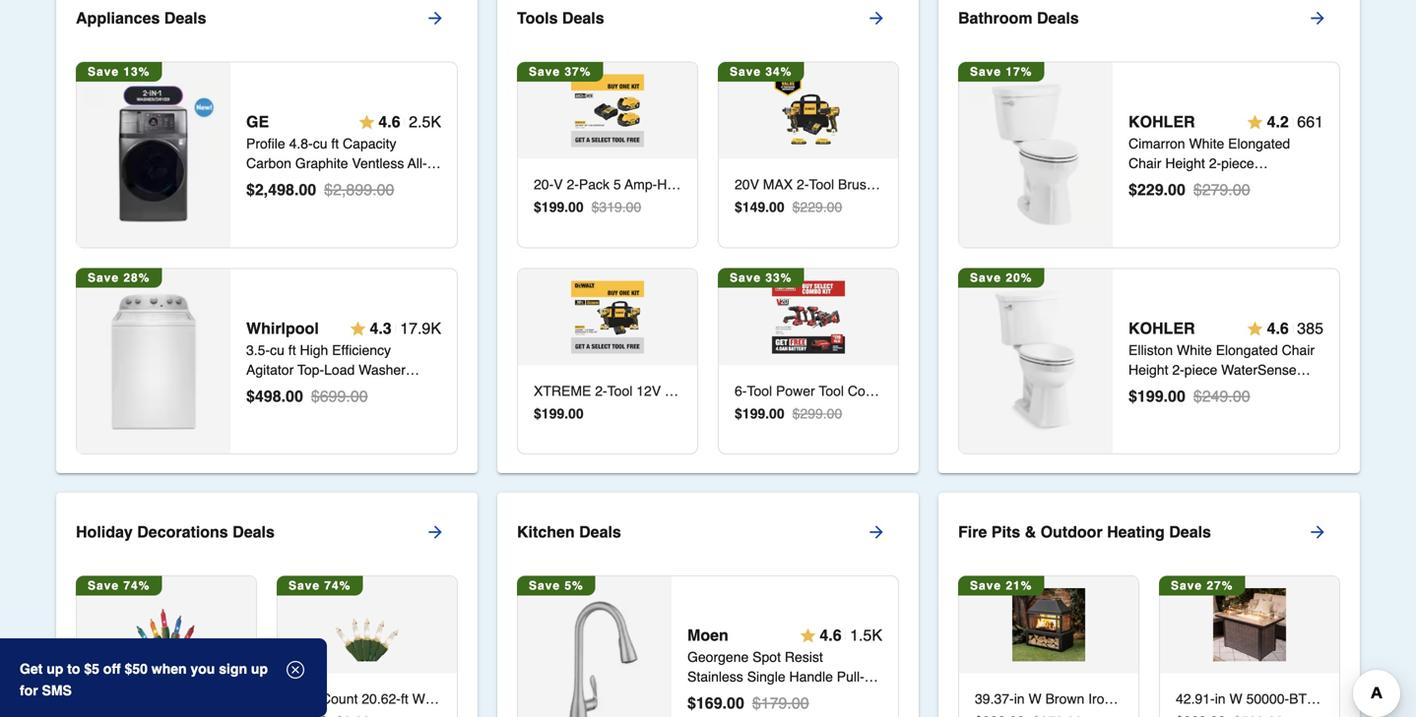 Task type: locate. For each thing, give the bounding box(es) containing it.
appliances
[[76, 9, 160, 27]]

1 appliances image from the top
[[83, 84, 224, 226]]

0 horizontal spatial chair
[[1128, 156, 1161, 172]]

1 save 74% from the left
[[88, 580, 150, 593]]

0 vertical spatial watersense
[[1128, 175, 1204, 191]]

top-
[[297, 362, 324, 378]]

3.5-cu ft high efficiency agitator top-load washer (white)
[[246, 343, 406, 398]]

piece for $279.00
[[1221, 156, 1254, 172]]

199 for $ 199 . 00 $249.00
[[1137, 388, 1164, 406]]

gpf right $279.00
[[1255, 195, 1283, 211]]

1 vertical spatial cu
[[270, 343, 284, 359]]

12- inside "cimarron white elongated chair height 2-piece watersense soft close toilet 12-in rough-in 1.28-gpf"
[[1128, 195, 1148, 211]]

save left the 20%
[[970, 271, 1001, 285]]

2 74% from the left
[[324, 580, 351, 593]]

rough- for $279.00
[[1163, 195, 1208, 211]]

profile
[[246, 136, 285, 152]]

toilet for $279.00
[[1275, 175, 1307, 191]]

0 vertical spatial appliances image
[[83, 84, 224, 226]]

whirlpool
[[246, 320, 319, 338]]

1 vertical spatial toilet
[[1196, 382, 1228, 398]]

0 horizontal spatial toilet
[[1196, 382, 1228, 398]]

piece up $ 199 . 00 $249.00 at the right of page
[[1184, 362, 1217, 378]]

0 vertical spatial 2-
[[1209, 156, 1221, 172]]

holiday decorations image
[[130, 589, 203, 662], [331, 589, 404, 662]]

white for $279.00
[[1189, 136, 1224, 152]]

1 horizontal spatial chair
[[1282, 343, 1315, 359]]

2 bathroom image from the top
[[965, 291, 1107, 432]]

0 vertical spatial gpf
[[1255, 195, 1283, 211]]

deals right appliances
[[164, 9, 206, 27]]

georgene
[[687, 650, 749, 666]]

deals right "heating"
[[1169, 524, 1211, 542]]

gpf inside the elliston white elongated chair height 2-piece watersense soft close toilet 12-in rough-in 1.28-gpf
[[1160, 402, 1188, 418]]

1 fire pits & outdoor heating image from the left
[[1012, 589, 1085, 662]]

elongated up the $249.00
[[1216, 343, 1278, 359]]

chair inside the elliston white elongated chair height 2-piece watersense soft close toilet 12-in rough-in 1.28-gpf
[[1282, 343, 1315, 359]]

1 vertical spatial ft
[[288, 343, 296, 359]]

toilet
[[1275, 175, 1307, 191], [1196, 382, 1228, 398]]

rating filled image left 4.2
[[1247, 114, 1263, 130]]

elongated down 4.2
[[1228, 136, 1290, 152]]

arrow right image
[[1308, 8, 1327, 28], [425, 523, 445, 543], [867, 523, 886, 543], [1308, 523, 1327, 543]]

save 20%
[[970, 271, 1032, 285]]

arrow right image
[[425, 8, 445, 28], [867, 8, 886, 28]]

save 74% link
[[76, 576, 256, 718], [277, 576, 457, 718]]

12- for $ 229 . 00 $279.00
[[1128, 195, 1148, 211]]

0 vertical spatial rough-
[[1163, 195, 1208, 211]]

soft inside "cimarron white elongated chair height 2-piece watersense soft close toilet 12-in rough-in 1.28-gpf"
[[1208, 175, 1232, 191]]

1 arrow right image from the left
[[425, 8, 445, 28]]

0 horizontal spatial in
[[1014, 692, 1025, 707]]

tools image
[[571, 74, 644, 147], [772, 74, 845, 147], [571, 281, 644, 354], [772, 281, 845, 354]]

arrow right image inside holiday decorations deals link
[[425, 523, 445, 543]]

. for $ 498 . 00 $699.00
[[281, 388, 286, 406]]

17.9k
[[400, 320, 441, 338]]

00 for $ 199 . 00 $299.00
[[769, 406, 784, 422]]

$ for $ 229 . 00 $279.00
[[1128, 181, 1137, 199]]

rating filled image
[[359, 114, 375, 130], [1247, 321, 1263, 337]]

save left 27%
[[1171, 580, 1202, 593]]

deals right tools
[[562, 9, 604, 27]]

arrow right image for bathroom deals
[[1308, 8, 1327, 28]]

$2,899.00
[[324, 181, 394, 199]]

save 34%
[[730, 65, 792, 79]]

1 vertical spatial elongated
[[1216, 343, 1278, 359]]

height inside the elliston white elongated chair height 2-piece watersense soft close toilet 12-in rough-in 1.28-gpf
[[1128, 362, 1168, 378]]

0 vertical spatial cu
[[313, 136, 327, 152]]

deals right bathroom
[[1037, 9, 1079, 27]]

1 vertical spatial close
[[1157, 382, 1192, 398]]

$229.00
[[792, 200, 842, 215]]

1 vertical spatial 12-
[[1232, 382, 1252, 398]]

white right elliston
[[1177, 343, 1212, 359]]

1 vertical spatial soft
[[1128, 382, 1153, 398]]

34%
[[765, 65, 792, 79]]

1 horizontal spatial gpf
[[1255, 195, 1283, 211]]

deals for bathroom deals
[[1037, 9, 1079, 27]]

gpf inside "cimarron white elongated chair height 2-piece watersense soft close toilet 12-in rough-in 1.28-gpf"
[[1255, 195, 1283, 211]]

kohler up cimarron
[[1128, 113, 1195, 131]]

0 vertical spatial height
[[1165, 156, 1205, 172]]

fire left pits
[[958, 524, 987, 542]]

199 for $ 199 . 00
[[541, 406, 564, 422]]

12- inside the elliston white elongated chair height 2-piece watersense soft close toilet 12-in rough-in 1.28-gpf
[[1232, 382, 1252, 398]]

1.28- right 229
[[1224, 195, 1255, 211]]

wood-
[[1116, 692, 1156, 707]]

2 arrow right image from the left
[[867, 8, 886, 28]]

cu up agitator
[[270, 343, 284, 359]]

. for $ 229 . 00 $279.00
[[1164, 181, 1168, 199]]

0 horizontal spatial 1.28-
[[1128, 402, 1160, 418]]

soft
[[1208, 175, 1232, 191], [1128, 382, 1153, 398]]

deals for appliances deals
[[164, 9, 206, 27]]

save left 34% on the top
[[730, 65, 761, 79]]

soft right 229
[[1208, 175, 1232, 191]]

1 74% from the left
[[123, 580, 150, 593]]

0 vertical spatial in
[[1148, 195, 1159, 211]]

elongated for 4.6 385
[[1216, 343, 1278, 359]]

save for fire pits & outdoor heating image related to save 21%
[[970, 580, 1001, 593]]

. for $ 199 . 00 $249.00
[[1164, 388, 1168, 406]]

1 vertical spatial bathroom image
[[965, 291, 1107, 432]]

0 vertical spatial soft
[[1208, 175, 1232, 191]]

2.5k
[[409, 113, 441, 131]]

1 vertical spatial gpf
[[1160, 402, 1188, 418]]

0 vertical spatial piece
[[1221, 156, 1254, 172]]

appliances image
[[83, 84, 224, 226], [83, 291, 224, 432]]

rough- down cimarron
[[1163, 195, 1208, 211]]

2- up $279.00
[[1209, 156, 1221, 172]]

fire
[[958, 524, 987, 542], [1208, 692, 1231, 707]]

4.6 left 385
[[1267, 320, 1289, 338]]

$ 498 . 00 $699.00
[[246, 388, 368, 406]]

arrow right image inside fire pits & outdoor heating deals link
[[1308, 523, 1327, 543]]

toilet inside the elliston white elongated chair height 2-piece watersense soft close toilet 12-in rough-in 1.28-gpf
[[1196, 382, 1228, 398]]

save left 33%
[[730, 271, 761, 285]]

rating filled image left 4.6 385
[[1247, 321, 1263, 337]]

1 vertical spatial rough-
[[1266, 382, 1311, 398]]

piece up $279.00
[[1221, 156, 1254, 172]]

elongated for 4.2 661
[[1228, 136, 1290, 152]]

0 horizontal spatial 12-
[[1128, 195, 1148, 211]]

1 vertical spatial in
[[1252, 382, 1262, 398]]

save 37%
[[529, 65, 591, 79]]

rating filled image for 4.6 385
[[1247, 321, 1263, 337]]

2 up from the left
[[251, 662, 268, 677]]

39.37-
[[975, 692, 1014, 707]]

4.6 for 4.6 1.5k
[[820, 627, 842, 645]]

in for $ 229 . 00 $279.00
[[1148, 195, 1159, 211]]

1 horizontal spatial kitchen
[[724, 689, 770, 705]]

2 vertical spatial rating filled image
[[800, 628, 816, 644]]

$ 2,498 . 00 $2,899.00
[[246, 181, 394, 199]]

. for $ 149 . 00 $229.00
[[765, 200, 769, 215]]

up
[[47, 662, 63, 677], [251, 662, 268, 677]]

appliances image down 13%
[[83, 84, 224, 226]]

arrow right image for fire pits & outdoor heating deals
[[1308, 523, 1327, 543]]

one
[[261, 175, 288, 191]]

rating filled image up the resist
[[800, 628, 816, 644]]

rough- down 4.6 385
[[1266, 382, 1311, 398]]

1 horizontal spatial in
[[1148, 195, 1159, 211]]

0 vertical spatial white
[[1189, 136, 1224, 152]]

$
[[246, 181, 255, 199], [1128, 181, 1137, 199], [534, 200, 541, 215], [735, 200, 742, 215], [246, 388, 255, 406], [1128, 388, 1137, 406], [534, 406, 541, 422], [735, 406, 742, 422], [687, 695, 696, 713]]

piece inside "cimarron white elongated chair height 2-piece watersense soft close toilet 12-in rough-in 1.28-gpf"
[[1221, 156, 1254, 172]]

2 horizontal spatial in
[[1252, 382, 1262, 398]]

watersense inside "cimarron white elongated chair height 2-piece watersense soft close toilet 12-in rough-in 1.28-gpf"
[[1128, 175, 1204, 191]]

soft for $ 229 . 00 $279.00
[[1208, 175, 1232, 191]]

save 74% for 1st the holiday decorations image
[[88, 580, 150, 593]]

deals
[[164, 9, 206, 27], [562, 9, 604, 27], [1037, 9, 1079, 27], [233, 524, 275, 542], [579, 524, 621, 542], [1169, 524, 1211, 542]]

1 horizontal spatial 12-
[[1232, 382, 1252, 398]]

holiday decorations deals link
[[76, 509, 478, 557]]

1.28- for $ 229 . 00 $279.00
[[1224, 195, 1255, 211]]

00 for $ 498 . 00 $699.00
[[286, 388, 303, 406]]

rating filled image up capacity
[[359, 114, 375, 130]]

fire left pit
[[1208, 692, 1231, 707]]

up left to
[[47, 662, 63, 677]]

height for 229
[[1165, 156, 1205, 172]]

appliances image down 28% on the left top
[[83, 291, 224, 432]]

save left 5%
[[529, 580, 560, 593]]

2 holiday decorations image from the left
[[331, 589, 404, 662]]

1 horizontal spatial 1.28-
[[1224, 195, 1255, 211]]

0 horizontal spatial in
[[1208, 195, 1220, 211]]

. for $ 169 . 00 $179.00
[[722, 695, 727, 713]]

$ for $ 498 . 00 $699.00
[[246, 388, 255, 406]]

4.6 up capacity
[[378, 113, 400, 131]]

deals inside "link"
[[164, 9, 206, 27]]

1 horizontal spatial piece
[[1221, 156, 1254, 172]]

chair inside "cimarron white elongated chair height 2-piece watersense soft close toilet 12-in rough-in 1.28-gpf"
[[1128, 156, 1161, 172]]

1 horizontal spatial 4.6
[[820, 627, 842, 645]]

1 horizontal spatial fire pits & outdoor heating image
[[1213, 589, 1286, 662]]

white inside "cimarron white elongated chair height 2-piece watersense soft close toilet 12-in rough-in 1.28-gpf"
[[1189, 136, 1224, 152]]

1 horizontal spatial holiday decorations image
[[331, 589, 404, 662]]

pits
[[991, 524, 1020, 542]]

1 horizontal spatial close
[[1236, 175, 1271, 191]]

1 vertical spatial rating filled image
[[350, 321, 366, 337]]

1 vertical spatial rating filled image
[[1247, 321, 1263, 337]]

1 vertical spatial watersense
[[1221, 362, 1297, 378]]

fire pits & outdoor heating image
[[1012, 589, 1085, 662], [1213, 589, 1286, 662]]

0 horizontal spatial rating filled image
[[359, 114, 375, 130]]

save left 17%
[[970, 65, 1001, 79]]

in inside "cimarron white elongated chair height 2-piece watersense soft close toilet 12-in rough-in 1.28-gpf"
[[1208, 195, 1220, 211]]

arrow right image inside 'bathroom deals' link
[[1308, 8, 1327, 28]]

rating filled image up efficiency
[[350, 321, 366, 337]]

2 appliances image from the top
[[83, 291, 224, 432]]

0 vertical spatial close
[[1236, 175, 1271, 191]]

0 horizontal spatial up
[[47, 662, 63, 677]]

bathroom image for $ 199 . 00 $249.00
[[965, 291, 1107, 432]]

1 horizontal spatial 2-
[[1209, 156, 1221, 172]]

74% down holiday decorations deals link
[[324, 580, 351, 593]]

tools
[[517, 9, 558, 27]]

1 horizontal spatial fire
[[1208, 692, 1231, 707]]

in right 229
[[1208, 195, 1220, 211]]

white inside the elliston white elongated chair height 2-piece watersense soft close toilet 12-in rough-in 1.28-gpf
[[1177, 343, 1212, 359]]

199 for $ 199 . 00 $299.00
[[742, 406, 765, 422]]

0 horizontal spatial piece
[[1184, 362, 1217, 378]]

1 up from the left
[[47, 662, 63, 677]]

2 fire pits & outdoor heating image from the left
[[1213, 589, 1286, 662]]

in right the $249.00
[[1252, 382, 1262, 398]]

handle
[[789, 669, 833, 685]]

0 horizontal spatial arrow right image
[[425, 8, 445, 28]]

save down holiday decorations deals link
[[289, 580, 320, 593]]

close inside the elliston white elongated chair height 2-piece watersense soft close toilet 12-in rough-in 1.28-gpf
[[1157, 382, 1192, 398]]

elongated inside the elliston white elongated chair height 2-piece watersense soft close toilet 12-in rough-in 1.28-gpf
[[1216, 343, 1278, 359]]

save for kitchen 'image'
[[529, 580, 560, 593]]

0 vertical spatial chair
[[1128, 156, 1161, 172]]

fire pits & outdoor heating image for save 21%
[[1012, 589, 1085, 662]]

1 horizontal spatial ft
[[331, 136, 339, 152]]

4.6 up the resist
[[820, 627, 842, 645]]

kitchen up save 5%
[[517, 524, 575, 542]]

close down elliston
[[1157, 382, 1192, 398]]

gpf left the $249.00
[[1160, 402, 1188, 418]]

ft left high
[[288, 343, 296, 359]]

chair for $ 229 . 00 $279.00
[[1128, 156, 1161, 172]]

kitchen inside georgene spot resist stainless single handle pull- down kitchen faucet with deck plate
[[724, 689, 770, 705]]

2 horizontal spatial rating filled image
[[1247, 114, 1263, 130]]

1 vertical spatial white
[[1177, 343, 1212, 359]]

2 save 74% from the left
[[289, 580, 351, 593]]

in inside the elliston white elongated chair height 2-piece watersense soft close toilet 12-in rough-in 1.28-gpf
[[1252, 382, 1262, 398]]

save for appliances image related to whirlpool
[[88, 271, 119, 285]]

0 vertical spatial 1.28-
[[1224, 195, 1255, 211]]

0 horizontal spatial kitchen
[[517, 524, 575, 542]]

fire pits & outdoor heating deals
[[958, 524, 1211, 542]]

resist
[[785, 650, 823, 666]]

kitchen down single
[[724, 689, 770, 705]]

0 vertical spatial bathroom image
[[965, 84, 1107, 226]]

$ 229 . 00 $279.00
[[1128, 181, 1250, 199]]

height inside "cimarron white elongated chair height 2-piece watersense soft close toilet 12-in rough-in 1.28-gpf"
[[1165, 156, 1205, 172]]

rough- inside the elliston white elongated chair height 2-piece watersense soft close toilet 12-in rough-in 1.28-gpf
[[1266, 382, 1311, 398]]

watersense up the $249.00
[[1221, 362, 1297, 378]]

1 save 74% link from the left
[[76, 576, 256, 718]]

save left 37%
[[529, 65, 560, 79]]

28%
[[123, 271, 150, 285]]

00 for $ 199 . 00 $249.00
[[1168, 388, 1185, 406]]

. for $ 199 . 00 $319.00
[[564, 200, 568, 215]]

close
[[1236, 175, 1271, 191], [1157, 382, 1192, 398]]

4.2 661
[[1267, 113, 1323, 131]]

rating filled image
[[1247, 114, 1263, 130], [350, 321, 366, 337], [800, 628, 816, 644]]

in down cimarron
[[1148, 195, 1159, 211]]

height down elliston
[[1128, 362, 1168, 378]]

498
[[255, 388, 281, 406]]

0 horizontal spatial save 74%
[[88, 580, 150, 593]]

kitchen
[[517, 524, 575, 542], [724, 689, 770, 705]]

height up $ 229 . 00 $279.00
[[1165, 156, 1205, 172]]

0 horizontal spatial save 74% link
[[76, 576, 256, 718]]

bathroom image down the 20%
[[965, 291, 1107, 432]]

piece inside the elliston white elongated chair height 2-piece watersense soft close toilet 12-in rough-in 1.28-gpf
[[1184, 362, 1217, 378]]

watersense for $279.00
[[1128, 175, 1204, 191]]

1 vertical spatial 1.28-
[[1128, 402, 1160, 418]]

rough-
[[1163, 195, 1208, 211], [1266, 382, 1311, 398]]

cimarron
[[1128, 136, 1185, 152]]

2- inside "cimarron white elongated chair height 2-piece watersense soft close toilet 12-in rough-in 1.28-gpf"
[[1209, 156, 1221, 172]]

save down holiday
[[88, 580, 119, 593]]

1 vertical spatial in
[[1311, 382, 1323, 398]]

stainless
[[687, 669, 743, 685]]

1 horizontal spatial save 74% link
[[277, 576, 457, 718]]

close inside "cimarron white elongated chair height 2-piece watersense soft close toilet 12-in rough-in 1.28-gpf"
[[1236, 175, 1271, 191]]

save left the 21% in the right of the page
[[970, 580, 1001, 593]]

1 horizontal spatial rating filled image
[[1247, 321, 1263, 337]]

2 vertical spatial 4.6
[[820, 627, 842, 645]]

1.28- down elliston
[[1128, 402, 1160, 418]]

1 horizontal spatial arrow right image
[[867, 8, 886, 28]]

gpf for $279.00
[[1255, 195, 1283, 211]]

chair down cimarron
[[1128, 156, 1161, 172]]

74% down holiday
[[123, 580, 150, 593]]

0 horizontal spatial 4.6
[[378, 113, 400, 131]]

chair
[[1128, 156, 1161, 172], [1282, 343, 1315, 359]]

appliances image for whirlpool
[[83, 291, 224, 432]]

elongated
[[1228, 136, 1290, 152], [1216, 343, 1278, 359]]

watersense for $249.00
[[1221, 362, 1297, 378]]

0 horizontal spatial 74%
[[123, 580, 150, 593]]

74%
[[123, 580, 150, 593], [324, 580, 351, 593]]

bathroom deals link
[[958, 0, 1360, 42]]

toilet inside "cimarron white elongated chair height 2-piece watersense soft close toilet 12-in rough-in 1.28-gpf"
[[1275, 175, 1307, 191]]

00 for $ 199 . 00
[[568, 406, 584, 422]]

ft inside 3.5-cu ft high efficiency agitator top-load washer (white)
[[288, 343, 296, 359]]

elongated inside "cimarron white elongated chair height 2-piece watersense soft close toilet 12-in rough-in 1.28-gpf"
[[1228, 136, 1290, 152]]

white up $279.00
[[1189, 136, 1224, 152]]

fire pits & outdoor heating image up w
[[1012, 589, 1085, 662]]

tools image for $ 149 . 00 $229.00
[[772, 74, 845, 147]]

arrow right image for tools deals
[[867, 8, 886, 28]]

deals up 5%
[[579, 524, 621, 542]]

cu up graphite
[[313, 136, 327, 152]]

rough- for $249.00
[[1266, 382, 1311, 398]]

deals right decorations on the bottom of page
[[233, 524, 275, 542]]

1 horizontal spatial watersense
[[1221, 362, 1297, 378]]

0 horizontal spatial close
[[1157, 382, 1192, 398]]

holiday decorations deals
[[76, 524, 275, 542]]

soft inside the elliston white elongated chair height 2-piece watersense soft close toilet 12-in rough-in 1.28-gpf
[[1128, 382, 1153, 398]]

save 27%
[[1171, 580, 1233, 593]]

you
[[191, 662, 215, 677]]

in down 385
[[1311, 382, 1323, 398]]

burning
[[1156, 692, 1204, 707]]

arrow right image inside appliances deals "link"
[[425, 8, 445, 28]]

0 vertical spatial toilet
[[1275, 175, 1307, 191]]

save 74% for 2nd the holiday decorations image from the left
[[289, 580, 351, 593]]

2 kohler from the top
[[1128, 320, 1195, 338]]

1 vertical spatial kohler
[[1128, 320, 1195, 338]]

close for $249.00
[[1157, 382, 1192, 398]]

up right sign
[[251, 662, 268, 677]]

arrow right image inside kitchen deals link
[[867, 523, 886, 543]]

watersense inside the elliston white elongated chair height 2-piece watersense soft close toilet 12-in rough-in 1.28-gpf
[[1221, 362, 1297, 378]]

ft up graphite
[[331, 136, 339, 152]]

1.28- inside "cimarron white elongated chair height 2-piece watersense soft close toilet 12-in rough-in 1.28-gpf"
[[1224, 195, 1255, 211]]

save 74% down holiday
[[88, 580, 150, 593]]

27%
[[1207, 580, 1233, 593]]

00
[[299, 181, 316, 199], [1168, 181, 1185, 199], [568, 200, 584, 215], [769, 200, 784, 215], [286, 388, 303, 406], [1168, 388, 1185, 406], [568, 406, 584, 422], [769, 406, 784, 422], [727, 695, 744, 713]]

save 74% down holiday decorations deals link
[[289, 580, 351, 593]]

save for $ 229 . 00 $279.00 'bathroom' image
[[970, 65, 1001, 79]]

0 horizontal spatial gpf
[[1160, 402, 1188, 418]]

1 bathroom image from the top
[[965, 84, 1107, 226]]

1 vertical spatial height
[[1128, 362, 1168, 378]]

energy
[[246, 195, 304, 211]]

save left 13%
[[88, 65, 119, 79]]

soft down elliston
[[1128, 382, 1153, 398]]

fire pits & outdoor heating image inside the save 27% link
[[1213, 589, 1286, 662]]

0 horizontal spatial rating filled image
[[350, 321, 366, 337]]

close down 4.2
[[1236, 175, 1271, 191]]

0 horizontal spatial watersense
[[1128, 175, 1204, 191]]

0 vertical spatial fire
[[958, 524, 987, 542]]

0 vertical spatial ft
[[331, 136, 339, 152]]

kohler up elliston
[[1128, 320, 1195, 338]]

1 vertical spatial piece
[[1184, 362, 1217, 378]]

bathroom image down 17%
[[965, 84, 1107, 226]]

bathroom image
[[965, 84, 1107, 226], [965, 291, 1107, 432]]

agitator
[[246, 362, 294, 378]]

chair down 4.6 385
[[1282, 343, 1315, 359]]

capacity
[[343, 136, 396, 152]]

2 horizontal spatial 4.6
[[1267, 320, 1289, 338]]

1 horizontal spatial 74%
[[324, 580, 351, 593]]

5%
[[565, 580, 584, 593]]

0 horizontal spatial ft
[[288, 343, 296, 359]]

1 vertical spatial chair
[[1282, 343, 1315, 359]]

save 33%
[[730, 271, 792, 285]]

save 74%
[[88, 580, 150, 593], [289, 580, 351, 593]]

gpf
[[1255, 195, 1283, 211], [1160, 402, 1188, 418]]

0 vertical spatial rating filled image
[[1247, 114, 1263, 130]]

1 vertical spatial appliances image
[[83, 291, 224, 432]]

watersense down cimarron
[[1128, 175, 1204, 191]]

height
[[1165, 156, 1205, 172], [1128, 362, 1168, 378]]

tools image for $ 199 . 00 $319.00
[[571, 74, 644, 147]]

1 horizontal spatial up
[[251, 662, 268, 677]]

2 vertical spatial in
[[1014, 692, 1025, 707]]

fire pits & outdoor heating image for save 27%
[[1213, 589, 1286, 662]]

in left w
[[1014, 692, 1025, 707]]

georgene spot resist stainless single handle pull- down kitchen faucet with deck plate
[[687, 650, 880, 718]]

rough- inside "cimarron white elongated chair height 2-piece watersense soft close toilet 12-in rough-in 1.28-gpf"
[[1163, 195, 1208, 211]]

toilet for $249.00
[[1196, 382, 1228, 398]]

00 for $ 149 . 00 $229.00
[[769, 200, 784, 215]]

17%
[[1006, 65, 1032, 79]]

1 vertical spatial kitchen
[[724, 689, 770, 705]]

1 horizontal spatial soft
[[1208, 175, 1232, 191]]

4.6 for 4.6 385
[[1267, 320, 1289, 338]]

1 horizontal spatial cu
[[313, 136, 327, 152]]

fire pits & outdoor heating image up pit
[[1213, 589, 1286, 662]]

$ 199 . 00 $319.00
[[534, 200, 641, 215]]

3.5-
[[246, 343, 270, 359]]

2- inside the elliston white elongated chair height 2-piece watersense soft close toilet 12-in rough-in 1.28-gpf
[[1172, 362, 1184, 378]]

4.3
[[370, 320, 392, 338]]

1 horizontal spatial toilet
[[1275, 175, 1307, 191]]

save left 28% on the left top
[[88, 271, 119, 285]]

cu inside 3.5-cu ft high efficiency agitator top-load washer (white)
[[270, 343, 284, 359]]

in inside the elliston white elongated chair height 2-piece watersense soft close toilet 12-in rough-in 1.28-gpf
[[1311, 382, 1323, 398]]

holiday
[[76, 524, 133, 542]]

0 horizontal spatial soft
[[1128, 382, 1153, 398]]

decorations
[[137, 524, 228, 542]]

arrow right image inside tools deals link
[[867, 8, 886, 28]]

0 horizontal spatial rough-
[[1163, 195, 1208, 211]]

0 horizontal spatial cu
[[270, 343, 284, 359]]

bathroom image for $ 229 . 00 $279.00
[[965, 84, 1107, 226]]

1 kohler from the top
[[1128, 113, 1195, 131]]

0 vertical spatial rating filled image
[[359, 114, 375, 130]]

save
[[88, 65, 119, 79], [529, 65, 560, 79], [730, 65, 761, 79], [970, 65, 1001, 79], [88, 271, 119, 285], [730, 271, 761, 285], [970, 271, 1001, 285], [88, 580, 119, 593], [289, 580, 320, 593], [529, 580, 560, 593], [970, 580, 1001, 593], [1171, 580, 1202, 593]]

0 vertical spatial elongated
[[1228, 136, 1290, 152]]

1 vertical spatial 2-
[[1172, 362, 1184, 378]]

2- up $ 199 . 00 $249.00 at the right of page
[[1172, 362, 1184, 378]]

kitchen deals link
[[517, 509, 919, 557]]

1.28- inside the elliston white elongated chair height 2-piece watersense soft close toilet 12-in rough-in 1.28-gpf
[[1128, 402, 1160, 418]]

in inside "cimarron white elongated chair height 2-piece watersense soft close toilet 12-in rough-in 1.28-gpf"
[[1148, 195, 1159, 211]]

1 horizontal spatial rating filled image
[[800, 628, 816, 644]]

rating filled image for 4.2 661
[[1247, 114, 1263, 130]]



Task type: vqa. For each thing, say whether or not it's contained in the screenshot.
the bottom the adapter
no



Task type: describe. For each thing, give the bounding box(es) containing it.
21%
[[1006, 580, 1032, 593]]

$ 149 . 00 $229.00
[[735, 200, 842, 215]]

rating filled image for 4.6 2.5k
[[359, 114, 375, 130]]

all-
[[408, 156, 427, 172]]

37%
[[565, 65, 591, 79]]

149
[[742, 200, 765, 215]]

$299.00
[[792, 406, 842, 422]]

00 for $ 2,498 . 00 $2,899.00
[[299, 181, 316, 199]]

save 27% link
[[1159, 576, 1339, 718]]

. for $ 199 . 00
[[564, 406, 568, 422]]

kitchen deals
[[517, 524, 621, 542]]

faucet
[[774, 689, 816, 705]]

bathroom
[[958, 9, 1033, 27]]

fire pits & outdoor heating deals link
[[958, 509, 1360, 557]]

appliances deals
[[76, 9, 206, 27]]

$ for $ 169 . 00 $179.00
[[687, 695, 696, 713]]

2 save 74% link from the left
[[277, 576, 457, 718]]

4.6 for 4.6 2.5k
[[378, 113, 400, 131]]

$ 169 . 00 $179.00
[[687, 695, 809, 713]]

elliston white elongated chair height 2-piece watersense soft close toilet 12-in rough-in 1.28-gpf
[[1128, 343, 1323, 418]]

in for $249.00
[[1311, 382, 1323, 398]]

4.2
[[1267, 113, 1289, 131]]

4.6 1.5k
[[820, 627, 882, 645]]

save for fire pits & outdoor heating image inside the save 27% link
[[1171, 580, 1202, 593]]

ventless
[[352, 156, 404, 172]]

load
[[324, 362, 355, 378]]

. for $ 2,498 . 00 $2,899.00
[[294, 181, 299, 199]]

$50
[[125, 662, 148, 677]]

piece for $249.00
[[1184, 362, 1217, 378]]

00 for $ 199 . 00 $319.00
[[568, 200, 584, 215]]

heating
[[1107, 524, 1165, 542]]

w
[[1029, 692, 1042, 707]]

deck
[[848, 689, 880, 705]]

when
[[151, 662, 187, 677]]

washer/dryer
[[291, 175, 376, 191]]

$ 199 . 00
[[534, 406, 584, 422]]

arrow right image for kitchen deals
[[867, 523, 886, 543]]

00 for $ 229 . 00 $279.00
[[1168, 181, 1185, 199]]

$699.00
[[311, 388, 368, 406]]

in for $ 199 . 00 $249.00
[[1252, 382, 1262, 398]]

save 28%
[[88, 271, 150, 285]]

$249.00
[[1193, 388, 1250, 406]]

high
[[300, 343, 328, 359]]

deals for kitchen deals
[[579, 524, 621, 542]]

1.28- for $ 199 . 00 $249.00
[[1128, 402, 1160, 418]]

tools image for $ 199 . 00 $299.00
[[772, 281, 845, 354]]

get up to $5 off $50 when you sign up for sms
[[20, 662, 268, 699]]

gpf for $249.00
[[1160, 402, 1188, 418]]

1.5k
[[850, 627, 882, 645]]

save 13%
[[88, 65, 150, 79]]

4.3 17.9k
[[370, 320, 441, 338]]

$ for $ 199 . 00 $299.00
[[735, 406, 742, 422]]

12- for $ 199 . 00 $249.00
[[1232, 382, 1252, 398]]

save 21%
[[970, 580, 1032, 593]]

elliston
[[1128, 343, 1173, 359]]

arrow right image for appliances deals
[[425, 8, 445, 28]]

661
[[1297, 113, 1323, 131]]

save for 'bathroom' image corresponding to $ 199 . 00 $249.00
[[970, 271, 1001, 285]]

sms
[[42, 683, 72, 699]]

ft inside profile 4.8-cu ft capacity carbon graphite ventless all- in-one washer/dryer combo energy star
[[331, 136, 339, 152]]

star
[[308, 195, 344, 211]]

$ for $ 149 . 00 $229.00
[[735, 200, 742, 215]]

$ for $ 199 . 00
[[534, 406, 541, 422]]

spot
[[752, 650, 781, 666]]

in for $279.00
[[1208, 195, 1220, 211]]

4.6 2.5k
[[378, 113, 441, 131]]

for
[[20, 683, 38, 699]]

chair for $ 199 . 00 $249.00
[[1282, 343, 1315, 359]]

$319.00
[[591, 200, 641, 215]]

pit
[[1235, 692, 1251, 707]]

$ 199 . 00 $249.00
[[1128, 388, 1250, 406]]

profile 4.8-cu ft capacity carbon graphite ventless all- in-one washer/dryer combo energy star
[[246, 136, 427, 211]]

ge
[[246, 113, 269, 131]]

close for $279.00
[[1236, 175, 1271, 191]]

single
[[747, 669, 785, 685]]

combo
[[380, 175, 424, 191]]

save 17%
[[970, 65, 1032, 79]]

kitchen image
[[524, 598, 665, 718]]

13%
[[123, 65, 150, 79]]

00 for $ 169 . 00 $179.00
[[727, 695, 744, 713]]

arrow right image for holiday decorations deals
[[425, 523, 445, 543]]

2- for $249.00
[[1172, 362, 1184, 378]]

in-
[[246, 175, 262, 191]]

save for 1st the holiday decorations image
[[88, 580, 119, 593]]

169
[[696, 695, 722, 713]]

(white)
[[246, 382, 291, 398]]

appliances image for ge
[[83, 84, 224, 226]]

plate
[[687, 709, 719, 718]]

graphite
[[295, 156, 348, 172]]

kohler for 199
[[1128, 320, 1195, 338]]

385
[[1297, 320, 1323, 338]]

2- for $279.00
[[1209, 156, 1221, 172]]

$ for $ 199 . 00 $319.00
[[534, 200, 541, 215]]

4.6 385
[[1267, 320, 1323, 338]]

$5
[[84, 662, 99, 677]]

to
[[67, 662, 80, 677]]

0 vertical spatial kitchen
[[517, 524, 575, 542]]

4.8-
[[289, 136, 313, 152]]

. for $ 199 . 00 $299.00
[[765, 406, 769, 422]]

199 for $ 199 . 00 $319.00
[[541, 200, 564, 215]]

appliances deals link
[[76, 0, 478, 42]]

soft for $ 199 . 00 $249.00
[[1128, 382, 1153, 398]]

tools deals
[[517, 9, 604, 27]]

1 vertical spatial fire
[[1208, 692, 1231, 707]]

height for 199
[[1128, 362, 1168, 378]]

save for ge's appliances image
[[88, 65, 119, 79]]

39.37-in w brown iron wood-burning fire pit
[[975, 692, 1251, 707]]

pull-
[[837, 669, 864, 685]]

rating filled image for 4.3 17.9k
[[350, 321, 366, 337]]

kohler for 229
[[1128, 113, 1195, 131]]

0 horizontal spatial fire
[[958, 524, 987, 542]]

white for $249.00
[[1177, 343, 1212, 359]]

sign
[[219, 662, 247, 677]]

get
[[20, 662, 43, 677]]

cu inside profile 4.8-cu ft capacity carbon graphite ventless all- in-one washer/dryer combo energy star
[[313, 136, 327, 152]]

rating filled image for 4.6 1.5k
[[800, 628, 816, 644]]

outdoor
[[1040, 524, 1103, 542]]

2,498
[[255, 181, 294, 199]]

efficiency
[[332, 343, 391, 359]]

save for 2nd the holiday decorations image from the left
[[289, 580, 320, 593]]

1 holiday decorations image from the left
[[130, 589, 203, 662]]

$ for $ 199 . 00 $249.00
[[1128, 388, 1137, 406]]

deals for tools deals
[[562, 9, 604, 27]]

229
[[1137, 181, 1164, 199]]

$ for $ 2,498 . 00 $2,899.00
[[246, 181, 255, 199]]



